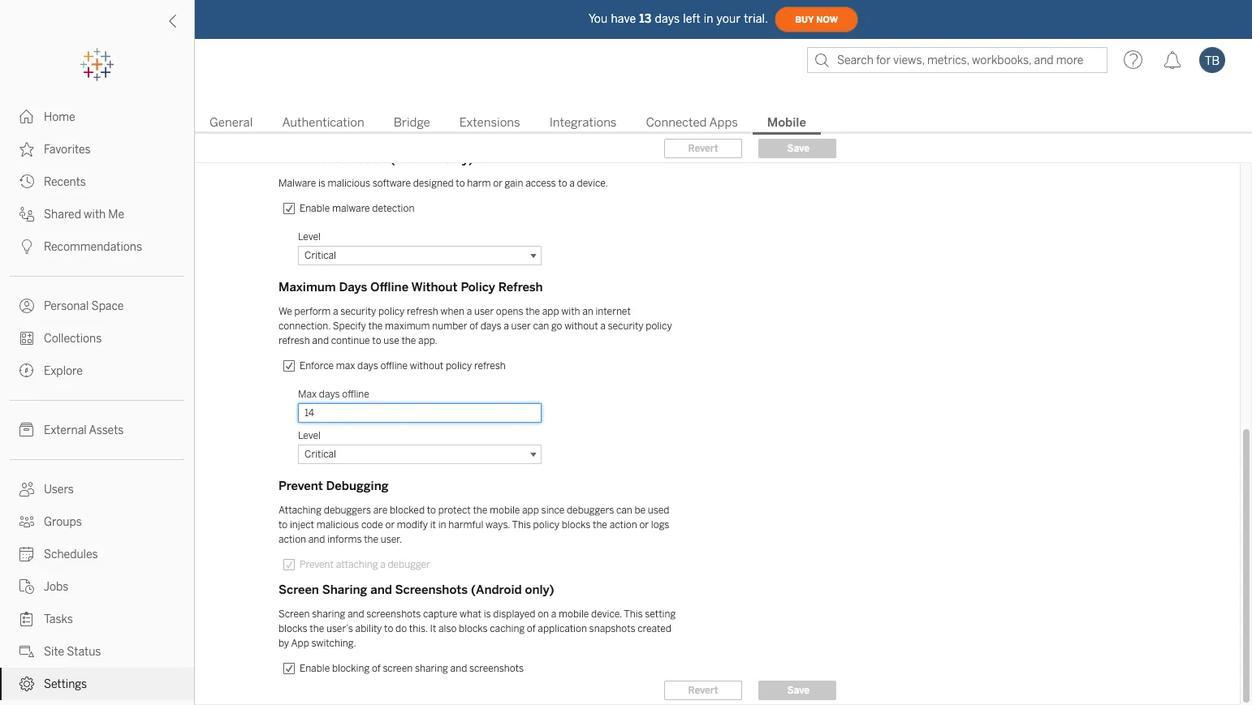 Task type: describe. For each thing, give the bounding box(es) containing it.
general
[[210, 115, 253, 130]]

a up specify
[[333, 306, 338, 318]]

by text only_f5he34f image for site status
[[19, 645, 34, 660]]

days
[[339, 280, 367, 295]]

the up harmful
[[473, 505, 488, 517]]

blocks inside attaching debuggers are blocked to protect the mobile app since debuggers can be used to inject malicious code or modify it in harmful ways. this policy blocks the action or logs action and informs the user.
[[562, 520, 591, 531]]

now
[[817, 14, 838, 25]]

device. inside screen sharing and screenshots capture what is displayed on a mobile device. this setting blocks the user's ability to do this. it also blocks caching of application snapshots created by app switching.
[[591, 609, 622, 621]]

1 vertical spatial action
[[279, 535, 306, 546]]

malicious inside attaching debuggers are blocked to protect the mobile app since debuggers can be used to inject malicious code or modify it in harmful ways. this policy blocks the action or logs action and informs the user.
[[317, 520, 359, 531]]

apps
[[710, 115, 738, 130]]

do
[[396, 624, 407, 635]]

space
[[91, 300, 124, 314]]

harm
[[467, 178, 491, 189]]

when
[[441, 306, 465, 318]]

integrations
[[550, 115, 617, 130]]

a right the attaching
[[380, 560, 386, 571]]

navigation containing general
[[195, 110, 1253, 135]]

screen for screen sharing and screenshots (android only)
[[279, 583, 319, 598]]

protect
[[438, 505, 471, 517]]

continue
[[331, 335, 370, 347]]

users
[[44, 483, 74, 497]]

and down the also
[[451, 664, 467, 675]]

the left logs
[[593, 520, 608, 531]]

Search for views, metrics, workbooks, and more text field
[[807, 47, 1108, 73]]

by text only_f5he34f image for recents
[[19, 175, 34, 189]]

jobs
[[44, 581, 68, 595]]

1 horizontal spatial sharing
[[415, 664, 448, 675]]

sharing inside screen sharing and screenshots capture what is displayed on a mobile device. this setting blocks the user's ability to do this. it also blocks caching of application snapshots created by app switching.
[[312, 609, 345, 621]]

and inside attaching debuggers are blocked to protect the mobile app since debuggers can be used to inject malicious code or modify it in harmful ways. this policy blocks the action or logs action and informs the user.
[[309, 535, 325, 546]]

software
[[373, 178, 411, 189]]

1 vertical spatial (android
[[471, 583, 522, 598]]

screen sharing and screenshots capture what is displayed on a mobile device. this setting blocks the user's ability to do this. it also blocks caching of application snapshots created by app switching.
[[279, 609, 676, 650]]

it
[[430, 520, 436, 531]]

explore
[[44, 365, 83, 379]]

opens
[[496, 306, 524, 318]]

tasks link
[[0, 604, 194, 636]]

to left harm
[[456, 178, 465, 189]]

jobs link
[[0, 571, 194, 604]]

an
[[583, 306, 594, 318]]

external
[[44, 424, 87, 438]]

a down internet
[[601, 321, 606, 332]]

app inside attaching debuggers are blocked to protect the mobile app since debuggers can be used to inject malicious code or modify it in harmful ways. this policy blocks the action or logs action and informs the user.
[[522, 505, 539, 517]]

mobile
[[767, 115, 807, 130]]

collections link
[[0, 322, 194, 355]]

by text only_f5he34f image for external assets
[[19, 423, 34, 438]]

modify
[[397, 520, 428, 531]]

capture
[[423, 609, 458, 621]]

Max days offline text field
[[298, 404, 542, 423]]

what
[[460, 609, 482, 621]]

0 horizontal spatial blocks
[[279, 624, 308, 635]]

a right when
[[467, 306, 472, 318]]

external assets link
[[0, 414, 194, 447]]

2 debuggers from the left
[[567, 505, 614, 517]]

caching
[[490, 624, 525, 635]]

snapshots
[[589, 624, 636, 635]]

2 revert from the top
[[688, 686, 719, 697]]

to left the inject
[[279, 520, 288, 531]]

to right the access
[[558, 178, 567, 189]]

without
[[411, 280, 458, 295]]

enforce
[[300, 361, 334, 372]]

days inside we perform a security policy refresh when a user opens the app with an internet connection. specify the maximum number of days a user can go without a security policy refresh and continue to use the app.
[[481, 321, 502, 332]]

malware is malicious software designed to harm or gain access to a device.
[[279, 178, 608, 189]]

attaching
[[279, 505, 322, 517]]

go
[[552, 321, 562, 332]]

sharing
[[322, 583, 368, 598]]

by text only_f5he34f image for groups
[[19, 515, 34, 530]]

0 vertical spatial action
[[610, 520, 637, 531]]

are
[[373, 505, 388, 517]]

blocked
[[390, 505, 425, 517]]

user's
[[326, 624, 353, 635]]

max days offline
[[298, 389, 370, 400]]

since
[[541, 505, 565, 517]]

switching.
[[312, 638, 356, 650]]

a down opens
[[504, 321, 509, 332]]

favorites link
[[0, 133, 194, 166]]

critical button
[[298, 246, 542, 266]]

1 horizontal spatial refresh
[[407, 306, 438, 318]]

groups
[[44, 516, 82, 530]]

personal space link
[[0, 290, 194, 322]]

settings link
[[0, 669, 194, 701]]

main navigation. press the up and down arrow keys to access links. element
[[0, 101, 194, 701]]

by text only_f5he34f image for jobs
[[19, 580, 34, 595]]

screen
[[383, 664, 413, 675]]

by text only_f5he34f image for shared with me
[[19, 207, 34, 222]]

2 horizontal spatial or
[[640, 520, 649, 531]]

displayed
[[493, 609, 536, 621]]

also
[[439, 624, 457, 635]]

recents
[[44, 175, 86, 189]]

personal space
[[44, 300, 124, 314]]

with inside we perform a security policy refresh when a user opens the app with an internet connection. specify the maximum number of days a user can go without a security policy refresh and continue to use the app.
[[562, 306, 580, 318]]

ways.
[[486, 520, 510, 531]]

we
[[279, 306, 292, 318]]

perform
[[294, 306, 331, 318]]

home link
[[0, 101, 194, 133]]

mobile inside screen sharing and screenshots capture what is displayed on a mobile device. this setting blocks the user's ability to do this. it also blocks caching of application snapshots created by app switching.
[[559, 609, 589, 621]]

1 vertical spatial offline
[[342, 389, 370, 400]]

enforce max days offline without policy refresh
[[300, 361, 506, 372]]

logs
[[651, 520, 670, 531]]

mobile inside attaching debuggers are blocked to protect the mobile app since debuggers can be used to inject malicious code or modify it in harmful ways. this policy blocks the action or logs action and informs the user.
[[490, 505, 520, 517]]

prevent for prevent debugging
[[279, 479, 323, 494]]

0 horizontal spatial of
[[372, 664, 381, 675]]

can inside attaching debuggers are blocked to protect the mobile app since debuggers can be used to inject malicious code or modify it in harmful ways. this policy blocks the action or logs action and informs the user.
[[617, 505, 633, 517]]

site status link
[[0, 636, 194, 669]]

groups link
[[0, 506, 194, 539]]

without inside we perform a security policy refresh when a user opens the app with an internet connection. specify the maximum number of days a user can go without a security policy refresh and continue to use the app.
[[565, 321, 598, 332]]

we perform a security policy refresh when a user opens the app with an internet connection. specify the maximum number of days a user can go without a security policy refresh and continue to use the app.
[[279, 306, 672, 347]]

max
[[336, 361, 355, 372]]

maximum
[[385, 321, 430, 332]]

0 horizontal spatial user
[[474, 306, 494, 318]]

of inside we perform a security policy refresh when a user opens the app with an internet connection. specify the maximum number of days a user can go without a security policy refresh and continue to use the app.
[[470, 321, 479, 332]]

1 horizontal spatial security
[[608, 321, 644, 332]]

by text only_f5he34f image for tasks
[[19, 613, 34, 627]]

you
[[589, 12, 608, 26]]

by text only_f5he34f image for schedules
[[19, 548, 34, 562]]

collections
[[44, 332, 102, 346]]

0 horizontal spatial without
[[410, 361, 444, 372]]

user.
[[381, 535, 402, 546]]

the right specify
[[368, 321, 383, 332]]

maximum days offline without policy refresh
[[279, 280, 543, 295]]

have
[[611, 12, 636, 26]]

be
[[635, 505, 646, 517]]

by text only_f5he34f image for settings
[[19, 677, 34, 692]]

to inside screen sharing and screenshots capture what is displayed on a mobile device. this setting blocks the user's ability to do this. it also blocks caching of application snapshots created by app switching.
[[384, 624, 393, 635]]

in inside attaching debuggers are blocked to protect the mobile app since debuggers can be used to inject malicious code or modify it in harmful ways. this policy blocks the action or logs action and informs the user.
[[438, 520, 446, 531]]

enable blocking of screen sharing and screenshots
[[300, 664, 524, 675]]

this inside screen sharing and screenshots capture what is displayed on a mobile device. this setting blocks the user's ability to do this. it also blocks caching of application snapshots created by app switching.
[[624, 609, 643, 621]]

home
[[44, 110, 75, 124]]

the right opens
[[526, 306, 540, 318]]

detection
[[330, 152, 387, 167]]



Task type: locate. For each thing, give the bounding box(es) containing it.
1 vertical spatial malware
[[279, 178, 316, 189]]

to inside we perform a security policy refresh when a user opens the app with an internet connection. specify the maximum number of days a user can go without a security policy refresh and continue to use the app.
[[372, 335, 381, 347]]

screenshots up do at the bottom left
[[367, 609, 421, 621]]

screenshots down caching
[[469, 664, 524, 675]]

by text only_f5he34f image inside recents link
[[19, 175, 34, 189]]

blocks down "since"
[[562, 520, 591, 531]]

by text only_f5he34f image inside external assets link
[[19, 423, 34, 438]]

offline down the "use"
[[381, 361, 408, 372]]

can inside we perform a security policy refresh when a user opens the app with an internet connection. specify the maximum number of days a user can go without a security policy refresh and continue to use the app.
[[533, 321, 549, 332]]

0 vertical spatial device.
[[577, 178, 608, 189]]

by text only_f5he34f image inside shared with me link
[[19, 207, 34, 222]]

device. right the access
[[577, 178, 608, 189]]

by text only_f5he34f image for personal space
[[19, 299, 34, 314]]

1 horizontal spatial debuggers
[[567, 505, 614, 517]]

0 vertical spatial (android
[[390, 152, 441, 167]]

6 by text only_f5he34f image from the top
[[19, 483, 34, 497]]

1 horizontal spatial screenshots
[[469, 664, 524, 675]]

and down the inject
[[309, 535, 325, 546]]

of down displayed
[[527, 624, 536, 635]]

only) up malware is malicious software designed to harm or gain access to a device.
[[444, 152, 474, 167]]

action down the inject
[[279, 535, 306, 546]]

1 by text only_f5he34f image from the top
[[19, 142, 34, 157]]

0 vertical spatial sharing
[[312, 609, 345, 621]]

4 by text only_f5he34f image from the top
[[19, 364, 34, 379]]

the inside screen sharing and screenshots capture what is displayed on a mobile device. this setting blocks the user's ability to do this. it also blocks caching of application snapshots created by app switching.
[[310, 624, 324, 635]]

by text only_f5he34f image left users
[[19, 483, 34, 497]]

1 horizontal spatial action
[[610, 520, 637, 531]]

this right ways.
[[512, 520, 531, 531]]

without
[[565, 321, 598, 332], [410, 361, 444, 372]]

critical up maximum
[[305, 250, 336, 262]]

malware for malware is malicious software designed to harm or gain access to a device.
[[279, 178, 316, 189]]

0 horizontal spatial or
[[385, 520, 395, 531]]

0 horizontal spatial mobile
[[490, 505, 520, 517]]

of inside screen sharing and screenshots capture what is displayed on a mobile device. this setting blocks the user's ability to do this. it also blocks caching of application snapshots created by app switching.
[[527, 624, 536, 635]]

by text only_f5he34f image inside site status link
[[19, 645, 34, 660]]

your
[[717, 12, 741, 26]]

to up it
[[427, 505, 436, 517]]

1 vertical spatial with
[[562, 306, 580, 318]]

1 vertical spatial can
[[617, 505, 633, 517]]

enable left "malware"
[[300, 203, 330, 214]]

user down policy
[[474, 306, 494, 318]]

2 horizontal spatial of
[[527, 624, 536, 635]]

by text only_f5he34f image
[[19, 110, 34, 124], [19, 175, 34, 189], [19, 240, 34, 254], [19, 364, 34, 379], [19, 645, 34, 660], [19, 677, 34, 692]]

refresh up 'maximum'
[[407, 306, 438, 318]]

specify
[[333, 321, 366, 332]]

by text only_f5he34f image
[[19, 142, 34, 157], [19, 207, 34, 222], [19, 299, 34, 314], [19, 331, 34, 346], [19, 423, 34, 438], [19, 483, 34, 497], [19, 515, 34, 530], [19, 548, 34, 562], [19, 580, 34, 595], [19, 613, 34, 627]]

this.
[[409, 624, 428, 635]]

1 vertical spatial critical
[[305, 449, 336, 461]]

2 screen from the top
[[279, 609, 310, 621]]

favorites
[[44, 143, 91, 157]]

1 horizontal spatial user
[[511, 321, 531, 332]]

use
[[384, 335, 399, 347]]

and inside screen sharing and screenshots capture what is displayed on a mobile device. this setting blocks the user's ability to do this. it also blocks caching of application snapshots created by app switching.
[[348, 609, 364, 621]]

enable
[[300, 203, 330, 214], [300, 664, 330, 675]]

by text only_f5he34f image inside personal space link
[[19, 299, 34, 314]]

1 vertical spatial app
[[522, 505, 539, 517]]

1 horizontal spatial without
[[565, 321, 598, 332]]

0 vertical spatial level
[[298, 232, 321, 243]]

critical for critical dropdown button
[[305, 250, 336, 262]]

mobile
[[490, 505, 520, 517], [559, 609, 589, 621]]

1 vertical spatial malicious
[[317, 520, 359, 531]]

main content
[[195, 0, 1253, 706]]

sharing up user's
[[312, 609, 345, 621]]

2 horizontal spatial refresh
[[474, 361, 506, 372]]

0 horizontal spatial with
[[84, 208, 106, 222]]

sharing
[[312, 609, 345, 621], [415, 664, 448, 675]]

0 horizontal spatial debuggers
[[324, 505, 371, 517]]

1 revert button from the top
[[664, 139, 742, 158]]

critical inside critical dropdown button
[[305, 250, 336, 262]]

enable for enable blocking of screen sharing and screenshots
[[300, 664, 330, 675]]

navigation panel element
[[0, 49, 194, 701]]

0 horizontal spatial (android
[[390, 152, 441, 167]]

is right what
[[484, 609, 491, 621]]

5 by text only_f5he34f image from the top
[[19, 645, 34, 660]]

days
[[655, 12, 680, 26], [481, 321, 502, 332], [357, 361, 378, 372], [319, 389, 340, 400]]

with left me
[[84, 208, 106, 222]]

2 malware from the top
[[279, 178, 316, 189]]

max
[[298, 389, 317, 400]]

1 vertical spatial security
[[608, 321, 644, 332]]

debuggers
[[324, 505, 371, 517], [567, 505, 614, 517]]

screen sharing and screenshots (android only)
[[279, 583, 554, 598]]

can left go
[[533, 321, 549, 332]]

0 vertical spatial in
[[704, 12, 714, 26]]

is up enable malware detection
[[318, 178, 326, 189]]

sub-spaces tab list
[[195, 114, 1253, 135]]

0 vertical spatial offline
[[381, 361, 408, 372]]

external assets
[[44, 424, 124, 438]]

0 horizontal spatial app
[[522, 505, 539, 517]]

settings
[[44, 678, 87, 692]]

level up maximum
[[298, 232, 321, 243]]

screen inside screen sharing and screenshots capture what is displayed on a mobile device. this setting blocks the user's ability to do this. it also blocks caching of application snapshots created by app switching.
[[279, 609, 310, 621]]

0 horizontal spatial sharing
[[312, 609, 345, 621]]

is inside screen sharing and screenshots capture what is displayed on a mobile device. this setting blocks the user's ability to do this. it also blocks caching of application snapshots created by app switching.
[[484, 609, 491, 621]]

with left an
[[562, 306, 580, 318]]

is
[[318, 178, 326, 189], [484, 609, 491, 621]]

1 screen from the top
[[279, 583, 319, 598]]

critical up the prevent debugging
[[305, 449, 336, 461]]

1 critical from the top
[[305, 250, 336, 262]]

offline down max
[[342, 389, 370, 400]]

enable for enable malware detection
[[300, 203, 330, 214]]

the
[[526, 306, 540, 318], [368, 321, 383, 332], [402, 335, 416, 347], [473, 505, 488, 517], [593, 520, 608, 531], [364, 535, 379, 546], [310, 624, 324, 635]]

6 by text only_f5he34f image from the top
[[19, 677, 34, 692]]

1 horizontal spatial mobile
[[559, 609, 589, 621]]

in right it
[[438, 520, 446, 531]]

action down be
[[610, 520, 637, 531]]

device.
[[577, 178, 608, 189], [591, 609, 622, 621]]

by text only_f5he34f image inside the schedules link
[[19, 548, 34, 562]]

0 vertical spatial with
[[84, 208, 106, 222]]

1 vertical spatial refresh
[[279, 335, 310, 347]]

by text only_f5he34f image inside groups link
[[19, 515, 34, 530]]

malware down authentication
[[279, 152, 327, 167]]

13
[[640, 12, 652, 26]]

a inside screen sharing and screenshots capture what is displayed on a mobile device. this setting blocks the user's ability to do this. it also blocks caching of application snapshots created by app switching.
[[551, 609, 557, 621]]

by text only_f5he34f image left external
[[19, 423, 34, 438]]

0 vertical spatial without
[[565, 321, 598, 332]]

screen
[[279, 583, 319, 598], [279, 609, 310, 621]]

app inside we perform a security policy refresh when a user opens the app with an internet connection. specify the maximum number of days a user can go without a security policy refresh and continue to use the app.
[[542, 306, 559, 318]]

0 vertical spatial enable
[[300, 203, 330, 214]]

1 vertical spatial revert button
[[664, 682, 742, 701]]

critical for critical popup button
[[305, 449, 336, 461]]

2 by text only_f5he34f image from the top
[[19, 207, 34, 222]]

0 vertical spatial of
[[470, 321, 479, 332]]

app left "since"
[[522, 505, 539, 517]]

blocks down what
[[459, 624, 488, 635]]

main content containing general
[[195, 0, 1253, 706]]

by text only_f5he34f image left home at the top left
[[19, 110, 34, 124]]

by text only_f5he34f image inside users link
[[19, 483, 34, 497]]

by text only_f5he34f image inside favorites link
[[19, 142, 34, 157]]

level down max
[[298, 431, 321, 442]]

1 horizontal spatial of
[[470, 321, 479, 332]]

critical button
[[298, 445, 542, 465]]

me
[[108, 208, 124, 222]]

can left be
[[617, 505, 633, 517]]

0 horizontal spatial only)
[[444, 152, 474, 167]]

by text only_f5he34f image for users
[[19, 483, 34, 497]]

or down be
[[640, 520, 649, 531]]

0 vertical spatial refresh
[[407, 306, 438, 318]]

malware detection (android only)
[[279, 152, 474, 167]]

inject
[[290, 520, 314, 531]]

0 vertical spatial user
[[474, 306, 494, 318]]

prevent up attaching
[[279, 479, 323, 494]]

0 vertical spatial revert button
[[664, 139, 742, 158]]

in right left
[[704, 12, 714, 26]]

screenshots
[[395, 583, 468, 598]]

0 vertical spatial app
[[542, 306, 559, 318]]

malware for malware detection (android only)
[[279, 152, 327, 167]]

revert button
[[664, 139, 742, 158], [664, 682, 742, 701]]

malware
[[332, 203, 370, 214]]

0 vertical spatial revert
[[688, 143, 719, 154]]

revert button down connected apps
[[664, 139, 742, 158]]

by text only_f5he34f image inside recommendations link
[[19, 240, 34, 254]]

screen for screen sharing and screenshots capture what is displayed on a mobile device. this setting blocks the user's ability to do this. it also blocks caching of application snapshots created by app switching.
[[279, 609, 310, 621]]

1 vertical spatial user
[[511, 321, 531, 332]]

by text only_f5he34f image left explore
[[19, 364, 34, 379]]

1 by text only_f5he34f image from the top
[[19, 110, 34, 124]]

refresh
[[499, 280, 543, 295]]

2 revert button from the top
[[664, 682, 742, 701]]

this
[[512, 520, 531, 531], [624, 609, 643, 621]]

device. up snapshots
[[591, 609, 622, 621]]

shared with me link
[[0, 198, 194, 231]]

it
[[430, 624, 436, 635]]

debuggers down debugging
[[324, 505, 371, 517]]

1 level from the top
[[298, 232, 321, 243]]

by text only_f5he34f image inside jobs link
[[19, 580, 34, 595]]

screen up app
[[279, 609, 310, 621]]

a right the access
[[570, 178, 575, 189]]

by text only_f5he34f image inside the settings link
[[19, 677, 34, 692]]

by text only_f5he34f image left "recents"
[[19, 175, 34, 189]]

refresh down we perform a security policy refresh when a user opens the app with an internet connection. specify the maximum number of days a user can go without a security policy refresh and continue to use the app.
[[474, 361, 506, 372]]

1 vertical spatial is
[[484, 609, 491, 621]]

prevent down informs
[[300, 560, 334, 571]]

and inside we perform a security policy refresh when a user opens the app with an internet connection. specify the maximum number of days a user can go without a security policy refresh and continue to use the app.
[[312, 335, 329, 347]]

mobile up ways.
[[490, 505, 520, 517]]

blocks up app
[[279, 624, 308, 635]]

revert
[[688, 143, 719, 154], [688, 686, 719, 697]]

1 horizontal spatial or
[[493, 178, 503, 189]]

without down the "app."
[[410, 361, 444, 372]]

level for critical dropdown button
[[298, 232, 321, 243]]

malicious up "malware"
[[328, 178, 371, 189]]

0 horizontal spatial is
[[318, 178, 326, 189]]

1 horizontal spatial offline
[[381, 361, 408, 372]]

without down an
[[565, 321, 598, 332]]

1 vertical spatial enable
[[300, 664, 330, 675]]

4 by text only_f5he34f image from the top
[[19, 331, 34, 346]]

by text only_f5he34f image for home
[[19, 110, 34, 124]]

and down prevent attaching a debugger
[[371, 583, 392, 598]]

refresh down connection.
[[279, 335, 310, 347]]

by text only_f5he34f image for collections
[[19, 331, 34, 346]]

by text only_f5he34f image left the schedules
[[19, 548, 34, 562]]

malware up enable malware detection
[[279, 178, 316, 189]]

prevent for prevent attaching a debugger
[[300, 560, 334, 571]]

by text only_f5he34f image left the recommendations
[[19, 240, 34, 254]]

setting
[[645, 609, 676, 621]]

attaching debuggers are blocked to protect the mobile app since debuggers can be used to inject malicious code or modify it in harmful ways. this policy blocks the action or logs action and informs the user.
[[279, 505, 670, 546]]

malicious up informs
[[317, 520, 359, 531]]

2 level from the top
[[298, 431, 321, 442]]

1 horizontal spatial this
[[624, 609, 643, 621]]

0 vertical spatial prevent
[[279, 479, 323, 494]]

1 horizontal spatial (android
[[471, 583, 522, 598]]

policy inside attaching debuggers are blocked to protect the mobile app since debuggers can be used to inject malicious code or modify it in harmful ways. this policy blocks the action or logs action and informs the user.
[[533, 520, 560, 531]]

security up specify
[[341, 306, 376, 318]]

screenshots
[[367, 609, 421, 621], [469, 664, 524, 675]]

1 horizontal spatial only)
[[525, 583, 554, 598]]

navigation
[[195, 110, 1253, 135]]

level for critical popup button
[[298, 431, 321, 442]]

0 vertical spatial is
[[318, 178, 326, 189]]

3 by text only_f5he34f image from the top
[[19, 240, 34, 254]]

1 horizontal spatial with
[[562, 306, 580, 318]]

2 horizontal spatial blocks
[[562, 520, 591, 531]]

application
[[538, 624, 587, 635]]

by text only_f5he34f image inside tasks link
[[19, 613, 34, 627]]

revert button down created
[[664, 682, 742, 701]]

by text only_f5he34f image left jobs
[[19, 580, 34, 595]]

3 by text only_f5he34f image from the top
[[19, 299, 34, 314]]

informs
[[327, 535, 362, 546]]

of right number
[[470, 321, 479, 332]]

and up ability
[[348, 609, 364, 621]]

debugger
[[388, 560, 430, 571]]

blocking
[[332, 664, 370, 675]]

and
[[312, 335, 329, 347], [309, 535, 325, 546], [371, 583, 392, 598], [348, 609, 364, 621], [451, 664, 467, 675]]

the up switching.
[[310, 624, 324, 635]]

1 vertical spatial sharing
[[415, 664, 448, 675]]

1 horizontal spatial app
[[542, 306, 559, 318]]

1 vertical spatial mobile
[[559, 609, 589, 621]]

or up user.
[[385, 520, 395, 531]]

7 by text only_f5he34f image from the top
[[19, 515, 34, 530]]

1 vertical spatial only)
[[525, 583, 554, 598]]

buy now button
[[775, 6, 859, 32]]

by text only_f5he34f image left shared
[[19, 207, 34, 222]]

1 revert from the top
[[688, 143, 719, 154]]

0 vertical spatial only)
[[444, 152, 474, 167]]

0 vertical spatial malware
[[279, 152, 327, 167]]

app up go
[[542, 306, 559, 318]]

mobile up application
[[559, 609, 589, 621]]

by text only_f5he34f image inside home link
[[19, 110, 34, 124]]

by text only_f5he34f image left groups
[[19, 515, 34, 530]]

by text only_f5he34f image left site on the bottom of the page
[[19, 645, 34, 660]]

by text only_f5he34f image for recommendations
[[19, 240, 34, 254]]

detection
[[372, 203, 415, 214]]

app
[[291, 638, 309, 650]]

1 enable from the top
[[300, 203, 330, 214]]

by text only_f5he34f image left "personal"
[[19, 299, 34, 314]]

by text only_f5he34f image left the tasks
[[19, 613, 34, 627]]

connected apps
[[646, 115, 738, 130]]

access
[[526, 178, 556, 189]]

by text only_f5he34f image for explore
[[19, 364, 34, 379]]

maximum
[[279, 280, 336, 295]]

a right the on
[[551, 609, 557, 621]]

(android up designed
[[390, 152, 441, 167]]

1 vertical spatial without
[[410, 361, 444, 372]]

critical inside critical popup button
[[305, 449, 336, 461]]

user down opens
[[511, 321, 531, 332]]

site
[[44, 646, 64, 660]]

0 horizontal spatial action
[[279, 535, 306, 546]]

or
[[493, 178, 503, 189], [385, 520, 395, 531], [640, 520, 649, 531]]

bridge
[[394, 115, 430, 130]]

shared
[[44, 208, 81, 222]]

9 by text only_f5he34f image from the top
[[19, 580, 34, 595]]

or left gain
[[493, 178, 503, 189]]

assets
[[89, 424, 124, 438]]

security down internet
[[608, 321, 644, 332]]

(android up displayed
[[471, 583, 522, 598]]

blocks
[[562, 520, 591, 531], [279, 624, 308, 635], [459, 624, 488, 635]]

1 horizontal spatial in
[[704, 12, 714, 26]]

0 horizontal spatial in
[[438, 520, 446, 531]]

policy
[[461, 280, 496, 295]]

harmful
[[449, 520, 484, 531]]

1 vertical spatial level
[[298, 431, 321, 442]]

tasks
[[44, 613, 73, 627]]

0 horizontal spatial security
[[341, 306, 376, 318]]

users link
[[0, 474, 194, 506]]

recents link
[[0, 166, 194, 198]]

prevent attaching a debugger
[[300, 560, 430, 571]]

sharing right screen
[[415, 664, 448, 675]]

1 vertical spatial prevent
[[300, 560, 334, 571]]

site status
[[44, 646, 101, 660]]

0 vertical spatial can
[[533, 321, 549, 332]]

5 by text only_f5he34f image from the top
[[19, 423, 34, 438]]

with inside main navigation. press the up and down arrow keys to access links. element
[[84, 208, 106, 222]]

2 vertical spatial refresh
[[474, 361, 506, 372]]

the down 'maximum'
[[402, 335, 416, 347]]

2 enable from the top
[[300, 664, 330, 675]]

app
[[542, 306, 559, 318], [522, 505, 539, 517]]

and down connection.
[[312, 335, 329, 347]]

code
[[361, 520, 383, 531]]

connected
[[646, 115, 707, 130]]

malicious
[[328, 178, 371, 189], [317, 520, 359, 531]]

2 vertical spatial of
[[372, 664, 381, 675]]

0 vertical spatial security
[[341, 306, 376, 318]]

internet
[[596, 306, 631, 318]]

0 vertical spatial screenshots
[[367, 609, 421, 621]]

enable down app
[[300, 664, 330, 675]]

0 vertical spatial critical
[[305, 250, 336, 262]]

by text only_f5he34f image inside "explore" link
[[19, 364, 34, 379]]

screenshots inside screen sharing and screenshots capture what is displayed on a mobile device. this setting blocks the user's ability to do this. it also blocks caching of application snapshots created by app switching.
[[367, 609, 421, 621]]

you have 13 days left in your trial.
[[589, 12, 769, 26]]

10 by text only_f5he34f image from the top
[[19, 613, 34, 627]]

by text only_f5he34f image left favorites
[[19, 142, 34, 157]]

to left do at the bottom left
[[384, 624, 393, 635]]

0 vertical spatial malicious
[[328, 178, 371, 189]]

0 vertical spatial screen
[[279, 583, 319, 598]]

gain
[[505, 178, 523, 189]]

1 vertical spatial screen
[[279, 609, 310, 621]]

only) up the on
[[525, 583, 554, 598]]

1 malware from the top
[[279, 152, 327, 167]]

by text only_f5he34f image left settings
[[19, 677, 34, 692]]

2 critical from the top
[[305, 449, 336, 461]]

can
[[533, 321, 549, 332], [617, 505, 633, 517]]

screen left sharing
[[279, 583, 319, 598]]

the down code
[[364, 535, 379, 546]]

by text only_f5he34f image inside the collections link
[[19, 331, 34, 346]]

0 horizontal spatial can
[[533, 321, 549, 332]]

1 debuggers from the left
[[324, 505, 371, 517]]

schedules
[[44, 548, 98, 562]]

8 by text only_f5he34f image from the top
[[19, 548, 34, 562]]

1 horizontal spatial can
[[617, 505, 633, 517]]

1 vertical spatial in
[[438, 520, 446, 531]]

1 vertical spatial of
[[527, 624, 536, 635]]

1 vertical spatial revert
[[688, 686, 719, 697]]

1 vertical spatial this
[[624, 609, 643, 621]]

this up snapshots
[[624, 609, 643, 621]]

created
[[638, 624, 672, 635]]

0 horizontal spatial this
[[512, 520, 531, 531]]

0 horizontal spatial screenshots
[[367, 609, 421, 621]]

in
[[704, 12, 714, 26], [438, 520, 446, 531]]

by text only_f5he34f image for favorites
[[19, 142, 34, 157]]

1 horizontal spatial is
[[484, 609, 491, 621]]

0 horizontal spatial refresh
[[279, 335, 310, 347]]

1 vertical spatial device.
[[591, 609, 622, 621]]

0 vertical spatial mobile
[[490, 505, 520, 517]]

this inside attaching debuggers are blocked to protect the mobile app since debuggers can be used to inject malicious code or modify it in harmful ways. this policy blocks the action or logs action and informs the user.
[[512, 520, 531, 531]]

by text only_f5he34f image left "collections"
[[19, 331, 34, 346]]

2 by text only_f5he34f image from the top
[[19, 175, 34, 189]]

buy
[[795, 14, 814, 25]]

1 horizontal spatial blocks
[[459, 624, 488, 635]]

attaching
[[336, 560, 378, 571]]

0 horizontal spatial offline
[[342, 389, 370, 400]]



Task type: vqa. For each thing, say whether or not it's contained in the screenshot.
see all link corresponding to Accelerators
no



